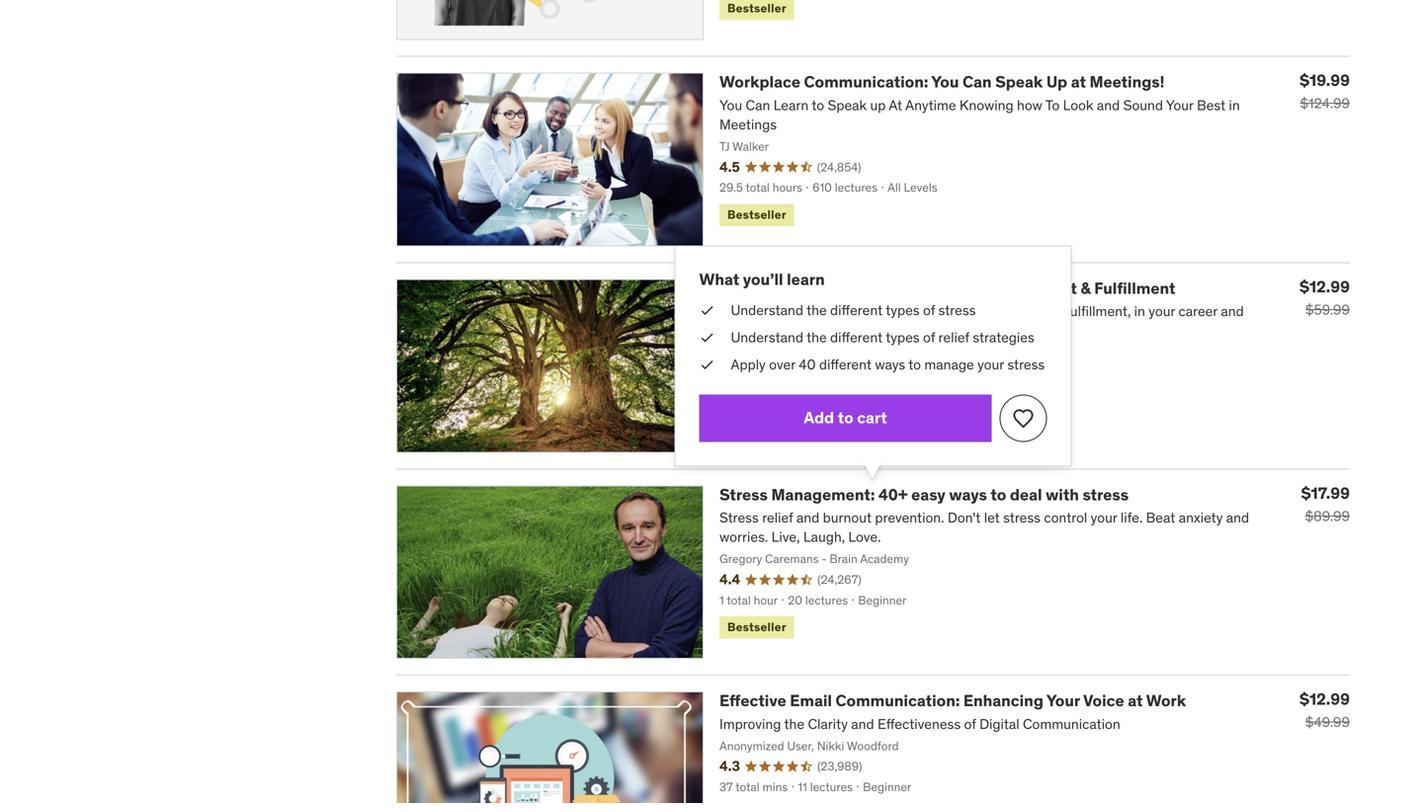 Task type: describe. For each thing, give the bounding box(es) containing it.
the for understand the different types of relief strategies
[[807, 329, 827, 347]]

1
[[720, 593, 724, 608]]

xsmall image for understand
[[699, 328, 715, 348]]

1 and from the left
[[797, 509, 820, 527]]

$12.99 $59.99
[[1300, 277, 1350, 319]]

effective email communication: enhancing your voice at work
[[720, 691, 1186, 711]]

control
[[1044, 509, 1088, 527]]

&
[[1081, 278, 1091, 299]]

work
[[1146, 691, 1186, 711]]

to right the key
[[911, 278, 926, 299]]

growth mindset: the key to confidence, impact & fulfillment
[[720, 278, 1176, 299]]

24267 reviews element
[[818, 572, 862, 588]]

cart
[[857, 408, 887, 428]]

your inside the stress management: 40+ easy ways to deal with stress stress relief and burnout prevention. don't let stress control your life. beat anxiety and worries. live, laugh, love. gregory caremans - brain academy
[[1091, 509, 1118, 527]]

wishlist image
[[1012, 407, 1035, 430]]

to inside button
[[838, 408, 854, 428]]

stress management: 40+ easy ways to deal with stress link
[[720, 485, 1129, 505]]

voice
[[1084, 691, 1125, 711]]

strategies
[[973, 329, 1035, 347]]

effective
[[720, 691, 787, 711]]

$19.99 $124.99
[[1300, 70, 1350, 112]]

add to cart
[[804, 408, 887, 428]]

can
[[963, 72, 992, 92]]

anxiety
[[1179, 509, 1223, 527]]

2 vertical spatial different
[[819, 356, 872, 374]]

of for relief
[[923, 329, 935, 347]]

meetings!
[[1090, 72, 1165, 92]]

key
[[879, 278, 907, 299]]

understand for understand the different types of stress
[[731, 302, 804, 319]]

let
[[984, 509, 1000, 527]]

0 vertical spatial relief
[[939, 329, 970, 347]]

beginner
[[858, 593, 907, 608]]

learn
[[787, 269, 825, 289]]

your
[[1047, 691, 1080, 711]]

$49.99
[[1306, 714, 1350, 732]]

academy
[[860, 552, 909, 567]]

don't
[[948, 509, 981, 527]]

$59.99
[[1306, 301, 1350, 319]]

1 total hour
[[720, 593, 778, 608]]

4.4
[[720, 571, 741, 589]]

xsmall image
[[699, 301, 715, 320]]

stress down strategies
[[1008, 356, 1045, 374]]

(24,267)
[[818, 572, 862, 588]]

ways for different
[[875, 356, 906, 374]]

speak
[[996, 72, 1043, 92]]

40+
[[879, 485, 908, 505]]

growth mindset: the key to confidence, impact & fulfillment link
[[720, 278, 1176, 299]]

impact
[[1024, 278, 1077, 299]]

up
[[1047, 72, 1068, 92]]

1 vertical spatial communication:
[[836, 691, 960, 711]]

enhancing
[[964, 691, 1044, 711]]

add
[[804, 408, 834, 428]]

0 horizontal spatial your
[[978, 356, 1004, 374]]

the
[[848, 278, 876, 299]]

stress up life.
[[1083, 485, 1129, 505]]

at for work
[[1128, 691, 1143, 711]]

email
[[790, 691, 832, 711]]

types for stress
[[886, 302, 920, 319]]

fulfillment
[[1095, 278, 1176, 299]]

growth
[[720, 278, 776, 299]]

over
[[769, 356, 796, 374]]

lectures
[[806, 593, 848, 608]]

the for understand the different types of stress
[[807, 302, 827, 319]]

understand the different types of relief strategies
[[731, 329, 1035, 347]]

brain
[[830, 552, 858, 567]]

you'll
[[743, 269, 783, 289]]

xsmall image for apply
[[699, 356, 715, 375]]



Task type: vqa. For each thing, say whether or not it's contained in the screenshot.
different
yes



Task type: locate. For each thing, give the bounding box(es) containing it.
0 vertical spatial ways
[[875, 356, 906, 374]]

different down 'the' in the top right of the page
[[830, 302, 883, 319]]

prevention.
[[875, 509, 945, 527]]

the down mindset:
[[807, 302, 827, 319]]

understand down growth at right top
[[731, 302, 804, 319]]

relief
[[939, 329, 970, 347], [762, 509, 793, 527]]

hour
[[754, 593, 778, 608]]

workplace communication: you can speak up at meetings! link
[[720, 72, 1165, 92]]

love.
[[849, 528, 881, 546]]

1 vertical spatial types
[[886, 329, 920, 347]]

relief up live,
[[762, 509, 793, 527]]

1 vertical spatial stress
[[720, 509, 759, 527]]

$12.99 up $49.99
[[1300, 690, 1350, 710]]

different down understand the different types of stress
[[830, 329, 883, 347]]

1 vertical spatial your
[[1091, 509, 1118, 527]]

you
[[932, 72, 959, 92]]

0 vertical spatial understand
[[731, 302, 804, 319]]

ways up the don't
[[949, 485, 987, 505]]

0 horizontal spatial and
[[797, 509, 820, 527]]

0 vertical spatial $12.99
[[1300, 277, 1350, 297]]

your down strategies
[[978, 356, 1004, 374]]

with
[[1046, 485, 1079, 505]]

relief up manage
[[939, 329, 970, 347]]

what you'll learn
[[699, 269, 825, 289]]

mindset:
[[779, 278, 845, 299]]

the
[[807, 302, 827, 319], [807, 329, 827, 347]]

2 the from the top
[[807, 329, 827, 347]]

gregory
[[720, 552, 762, 567]]

different for relief
[[830, 329, 883, 347]]

the up 40
[[807, 329, 827, 347]]

1 horizontal spatial your
[[1091, 509, 1118, 527]]

xsmall image
[[699, 328, 715, 348], [699, 356, 715, 375]]

0 horizontal spatial relief
[[762, 509, 793, 527]]

40
[[799, 356, 816, 374]]

ways inside the stress management: 40+ easy ways to deal with stress stress relief and burnout prevention. don't let stress control your life. beat anxiety and worries. live, laugh, love. gregory caremans - brain academy
[[949, 485, 987, 505]]

$17.99 $89.99
[[1302, 483, 1350, 525]]

ways down understand the different types of relief strategies
[[875, 356, 906, 374]]

0 vertical spatial types
[[886, 302, 920, 319]]

understand the different types of stress
[[731, 302, 976, 319]]

stress down deal
[[1003, 509, 1041, 527]]

$89.99
[[1305, 507, 1350, 525]]

1 vertical spatial understand
[[731, 329, 804, 347]]

easy
[[912, 485, 946, 505]]

0 vertical spatial communication:
[[804, 72, 929, 92]]

$12.99 up $59.99
[[1300, 277, 1350, 297]]

1 vertical spatial ways
[[949, 485, 987, 505]]

communication: right email
[[836, 691, 960, 711]]

communication:
[[804, 72, 929, 92], [836, 691, 960, 711]]

0 vertical spatial at
[[1071, 72, 1086, 92]]

0 vertical spatial your
[[978, 356, 1004, 374]]

understand up over
[[731, 329, 804, 347]]

confidence,
[[930, 278, 1021, 299]]

understand
[[731, 302, 804, 319], [731, 329, 804, 347]]

of
[[923, 302, 935, 319], [923, 329, 935, 347]]

total
[[727, 593, 751, 608]]

1 $12.99 from the top
[[1300, 277, 1350, 297]]

apply
[[731, 356, 766, 374]]

manage
[[925, 356, 974, 374]]

types
[[886, 302, 920, 319], [886, 329, 920, 347]]

1 vertical spatial the
[[807, 329, 827, 347]]

life.
[[1121, 509, 1143, 527]]

stress
[[939, 302, 976, 319], [1008, 356, 1045, 374], [1083, 485, 1129, 505], [1003, 509, 1041, 527]]

burnout
[[823, 509, 872, 527]]

caremans
[[765, 552, 819, 567]]

stress management: 40+ easy ways to deal with stress stress relief and burnout prevention. don't let stress control your life. beat anxiety and worries. live, laugh, love. gregory caremans - brain academy
[[720, 485, 1250, 567]]

stress
[[720, 485, 768, 505], [720, 509, 759, 527]]

of for stress
[[923, 302, 935, 319]]

1 horizontal spatial relief
[[939, 329, 970, 347]]

0 vertical spatial xsmall image
[[699, 328, 715, 348]]

to
[[911, 278, 926, 299], [909, 356, 921, 374], [838, 408, 854, 428], [991, 485, 1007, 505]]

deal
[[1010, 485, 1042, 505]]

1 vertical spatial of
[[923, 329, 935, 347]]

to inside the stress management: 40+ easy ways to deal with stress stress relief and burnout prevention. don't let stress control your life. beat anxiety and worries. live, laugh, love. gregory caremans - brain academy
[[991, 485, 1007, 505]]

at left work
[[1128, 691, 1143, 711]]

2 understand from the top
[[731, 329, 804, 347]]

ways for easy
[[949, 485, 987, 505]]

1 horizontal spatial and
[[1227, 509, 1250, 527]]

at for meetings!
[[1071, 72, 1086, 92]]

1 horizontal spatial ways
[[949, 485, 987, 505]]

workplace communication: you can speak up at meetings!
[[720, 72, 1165, 92]]

1 xsmall image from the top
[[699, 328, 715, 348]]

communication: left you
[[804, 72, 929, 92]]

1 stress from the top
[[720, 485, 768, 505]]

to left manage
[[909, 356, 921, 374]]

beat
[[1146, 509, 1176, 527]]

0 horizontal spatial at
[[1071, 72, 1086, 92]]

bestseller
[[728, 620, 787, 635]]

types for relief
[[886, 329, 920, 347]]

types down the key
[[886, 302, 920, 319]]

$12.99 $49.99
[[1300, 690, 1350, 732]]

$17.99
[[1302, 483, 1350, 503]]

-
[[822, 552, 827, 567]]

different right 40
[[819, 356, 872, 374]]

of down growth mindset: the key to confidence, impact & fulfillment
[[923, 302, 935, 319]]

add to cart button
[[699, 395, 992, 442]]

$12.99 for growth mindset: the key to confidence, impact & fulfillment
[[1300, 277, 1350, 297]]

2 types from the top
[[886, 329, 920, 347]]

2 and from the left
[[1227, 509, 1250, 527]]

and right anxiety
[[1227, 509, 1250, 527]]

and
[[797, 509, 820, 527], [1227, 509, 1250, 527]]

apply over 40 different ways to manage your stress
[[731, 356, 1045, 374]]

1 types from the top
[[886, 302, 920, 319]]

0 vertical spatial stress
[[720, 485, 768, 505]]

1 the from the top
[[807, 302, 827, 319]]

1 vertical spatial at
[[1128, 691, 1143, 711]]

1 vertical spatial relief
[[762, 509, 793, 527]]

1 vertical spatial $12.99
[[1300, 690, 1350, 710]]

1 understand from the top
[[731, 302, 804, 319]]

of up manage
[[923, 329, 935, 347]]

to left cart
[[838, 408, 854, 428]]

2 of from the top
[[923, 329, 935, 347]]

and up laugh,
[[797, 509, 820, 527]]

at
[[1071, 72, 1086, 92], [1128, 691, 1143, 711]]

xsmall image down xsmall image
[[699, 328, 715, 348]]

$19.99
[[1300, 70, 1350, 91]]

at right up
[[1071, 72, 1086, 92]]

different
[[830, 302, 883, 319], [830, 329, 883, 347], [819, 356, 872, 374]]

1 horizontal spatial at
[[1128, 691, 1143, 711]]

$12.99
[[1300, 277, 1350, 297], [1300, 690, 1350, 710]]

2 stress from the top
[[720, 509, 759, 527]]

2 $12.99 from the top
[[1300, 690, 1350, 710]]

understand for understand the different types of relief strategies
[[731, 329, 804, 347]]

different for stress
[[830, 302, 883, 319]]

live,
[[772, 528, 800, 546]]

1 vertical spatial different
[[830, 329, 883, 347]]

your left life.
[[1091, 509, 1118, 527]]

0 vertical spatial of
[[923, 302, 935, 319]]

types up apply over 40 different ways to manage your stress
[[886, 329, 920, 347]]

0 vertical spatial the
[[807, 302, 827, 319]]

xsmall image left apply
[[699, 356, 715, 375]]

1 vertical spatial xsmall image
[[699, 356, 715, 375]]

workplace
[[720, 72, 801, 92]]

ways
[[875, 356, 906, 374], [949, 485, 987, 505]]

2 xsmall image from the top
[[699, 356, 715, 375]]

$12.99 for effective email communication: enhancing your voice at work
[[1300, 690, 1350, 710]]

your
[[978, 356, 1004, 374], [1091, 509, 1118, 527]]

what
[[699, 269, 740, 289]]

$124.99
[[1300, 95, 1350, 112]]

worries.
[[720, 528, 768, 546]]

20
[[788, 593, 803, 608]]

to up "let" at the bottom of the page
[[991, 485, 1007, 505]]

laugh,
[[804, 528, 845, 546]]

management:
[[772, 485, 875, 505]]

0 horizontal spatial ways
[[875, 356, 906, 374]]

stress down growth mindset: the key to confidence, impact & fulfillment
[[939, 302, 976, 319]]

0 vertical spatial different
[[830, 302, 883, 319]]

relief inside the stress management: 40+ easy ways to deal with stress stress relief and burnout prevention. don't let stress control your life. beat anxiety and worries. live, laugh, love. gregory caremans - brain academy
[[762, 509, 793, 527]]

1 of from the top
[[923, 302, 935, 319]]

effective email communication: enhancing your voice at work link
[[720, 691, 1186, 711]]

20 lectures
[[788, 593, 848, 608]]



